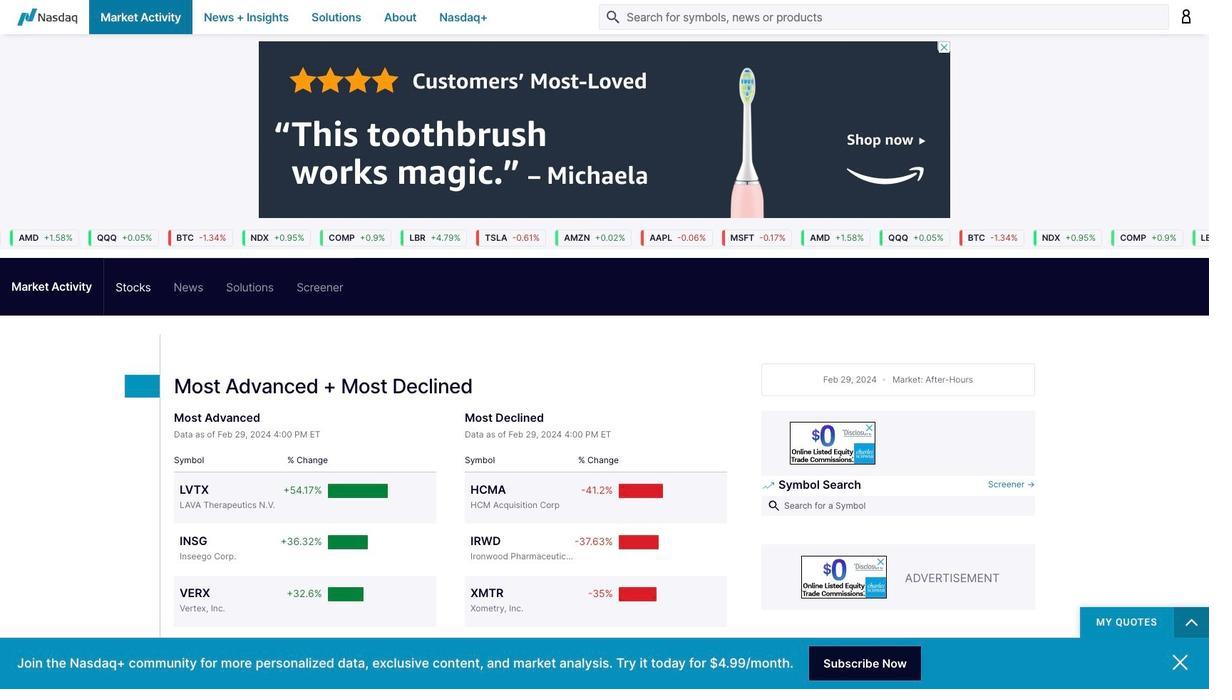 Task type: locate. For each thing, give the bounding box(es) containing it.
click to dismiss this message and remain on nasdaq.com image
[[1173, 655, 1188, 671]]

advertisement element
[[259, 41, 951, 220], [790, 422, 876, 465], [802, 556, 887, 599], [792, 639, 1006, 690]]

Search for a Symbol text field
[[762, 496, 1035, 516]]

click to search image
[[767, 499, 782, 513]]

homepage logo url - navigate back to the homepage image
[[17, 9, 78, 26]]

article
[[0, 218, 1209, 690]]

primary navigation navigation
[[0, 0, 1209, 34]]

None search field
[[762, 476, 1035, 522]]



Task type: vqa. For each thing, say whether or not it's contained in the screenshot.
Advertisement 'element'
yes



Task type: describe. For each thing, give the bounding box(es) containing it.
Search Button - Click to open the Search Overlay Modal Box text field
[[599, 4, 1170, 30]]

account login - click to log into your account image
[[1181, 9, 1192, 24]]



